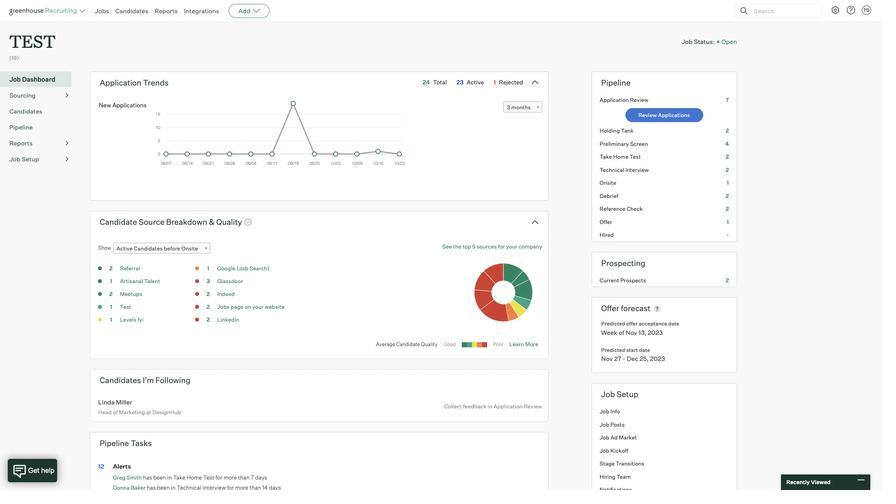 Task type: describe. For each thing, give the bounding box(es) containing it.
source
[[139, 217, 165, 227]]

indeed
[[217, 291, 235, 297]]

candidates inside candidates link
[[9, 107, 42, 115]]

3 months
[[507, 104, 531, 111]]

jobs page on your website
[[217, 303, 285, 310]]

applications for new applications
[[112, 102, 147, 109]]

0 vertical spatial in
[[488, 403, 493, 410]]

start
[[627, 347, 638, 353]]

rejected
[[499, 78, 523, 86]]

1 vertical spatial your
[[252, 303, 264, 310]]

3 for 3
[[207, 278, 210, 284]]

good
[[444, 341, 456, 347]]

1 link for artisanal
[[103, 277, 119, 286]]

0 horizontal spatial for
[[216, 474, 223, 481]]

learn more
[[510, 341, 539, 347]]

artisanal
[[120, 278, 143, 284]]

stage transitions
[[600, 460, 645, 467]]

dashboard
[[22, 75, 55, 83]]

learn
[[510, 341, 524, 347]]

0 horizontal spatial candidates link
[[9, 106, 68, 116]]

3 for 3 months
[[507, 104, 510, 111]]

hiring team link
[[592, 470, 737, 483]]

months
[[512, 104, 531, 111]]

0 horizontal spatial reports link
[[9, 138, 68, 148]]

job for 'job ad market' link
[[600, 434, 610, 441]]

review applications
[[639, 112, 690, 118]]

jobs link
[[95, 7, 109, 15]]

2 horizontal spatial test
[[630, 153, 641, 160]]

1 vertical spatial job setup
[[602, 389, 639, 399]]

0 horizontal spatial take
[[173, 474, 185, 481]]

holding tank
[[600, 127, 634, 134]]

current
[[600, 277, 619, 283]]

check
[[627, 205, 643, 212]]

smith
[[127, 474, 142, 481]]

indeed link
[[217, 291, 235, 297]]

24 total
[[423, 78, 447, 86]]

website
[[265, 303, 285, 310]]

show
[[98, 245, 111, 251]]

0 vertical spatial candidate
[[100, 217, 137, 227]]

more
[[224, 474, 237, 481]]

0 vertical spatial review
[[630, 96, 649, 103]]

0 vertical spatial 7
[[726, 96, 729, 103]]

candidates inside active candidates before onsite link
[[134, 245, 163, 252]]

td button
[[862, 5, 872, 15]]

tank
[[621, 127, 634, 134]]

technical interview
[[600, 166, 649, 173]]

has
[[143, 474, 152, 481]]

job ad market
[[600, 434, 637, 441]]

offer forecast
[[602, 303, 651, 313]]

linda miller head of marketing at designhub
[[98, 398, 181, 415]]

search)
[[250, 265, 270, 272]]

dec
[[627, 355, 639, 363]]

1 horizontal spatial your
[[506, 243, 518, 250]]

0 horizontal spatial active
[[116, 245, 133, 252]]

job dashboard
[[9, 75, 55, 83]]

applications for review applications
[[658, 112, 690, 118]]

designhub
[[152, 409, 181, 415]]

0 vertical spatial setup
[[22, 155, 39, 163]]

job posts
[[600, 421, 625, 428]]

see the top 5 sources for your company link
[[442, 243, 542, 250]]

screen
[[630, 140, 648, 147]]

1 link for google
[[201, 265, 216, 273]]

0 horizontal spatial quality
[[216, 217, 242, 227]]

1 horizontal spatial candidate
[[396, 341, 420, 347]]

viewed
[[811, 479, 831, 485]]

job kickoff
[[600, 447, 629, 454]]

info
[[611, 408, 620, 415]]

configure image
[[831, 5, 840, 15]]

1 horizontal spatial for
[[498, 243, 505, 250]]

levels fyi
[[120, 316, 144, 323]]

active candidates before onsite link
[[113, 243, 210, 254]]

jobs page on your website link
[[217, 303, 285, 310]]

greg
[[113, 474, 125, 481]]

glassdoor
[[217, 278, 243, 284]]

linkedin link
[[217, 316, 239, 323]]

27
[[614, 355, 622, 363]]

test (19)
[[9, 30, 56, 61]]

0 horizontal spatial pipeline
[[9, 123, 33, 131]]

1 rejected
[[494, 78, 523, 86]]

test
[[9, 30, 56, 53]]

new applications
[[99, 102, 147, 109]]

23
[[457, 78, 464, 86]]

reference check
[[600, 205, 643, 212]]

kickoff
[[611, 447, 629, 454]]

3 months link
[[504, 102, 542, 113]]

head
[[98, 409, 112, 415]]

1 horizontal spatial active
[[467, 78, 484, 86]]

0 vertical spatial onsite
[[600, 179, 617, 186]]

12 link
[[98, 462, 112, 470]]

collect
[[444, 403, 462, 410]]

total
[[433, 78, 447, 86]]

of inside predicted offer acceptance date week of nov 13, 2023
[[619, 329, 625, 336]]

application for application review
[[600, 96, 629, 103]]

artisanal talent
[[120, 278, 160, 284]]

google
[[217, 265, 235, 272]]

on
[[245, 303, 251, 310]]

google (job search)
[[217, 265, 270, 272]]

date inside predicted start date nov 27 - dec 25, 2023
[[639, 347, 650, 353]]

technical
[[600, 166, 624, 173]]

1 link left test link
[[103, 303, 119, 312]]

trends
[[143, 78, 169, 87]]

candidate source data is not real-time. data may take up to two days to reflect accurately. image
[[244, 218, 252, 226]]

top
[[463, 243, 471, 250]]

pipeline tasks
[[100, 438, 152, 448]]

marketing
[[119, 409, 145, 415]]

interview
[[626, 166, 649, 173]]

2023 for nov 27 - dec 25, 2023
[[650, 355, 665, 363]]

glassdoor link
[[217, 278, 243, 284]]

0 horizontal spatial 7
[[251, 474, 254, 481]]

feedback
[[463, 403, 487, 410]]

2 vertical spatial review
[[524, 403, 542, 410]]

of inside linda miller head of marketing at designhub
[[113, 409, 118, 415]]

miller
[[116, 398, 132, 406]]

add
[[238, 7, 251, 15]]



Task type: vqa. For each thing, say whether or not it's contained in the screenshot.


Task type: locate. For each thing, give the bounding box(es) containing it.
13,
[[639, 329, 647, 336]]

2023 for week of nov 13, 2023
[[648, 329, 663, 336]]

0 horizontal spatial candidate
[[100, 217, 137, 227]]

2 vertical spatial test
[[203, 474, 214, 481]]

referral
[[120, 265, 140, 272]]

pipeline down the sourcing on the left top
[[9, 123, 33, 131]]

1 vertical spatial predicted
[[602, 347, 626, 353]]

application right feedback
[[494, 403, 523, 410]]

1 predicted from the top
[[602, 321, 626, 327]]

test
[[630, 153, 641, 160], [120, 303, 131, 310], [203, 474, 214, 481]]

reports link down pipeline link on the left top
[[9, 138, 68, 148]]

quality right &
[[216, 217, 242, 227]]

0 vertical spatial date
[[669, 321, 680, 327]]

1 horizontal spatial onsite
[[600, 179, 617, 186]]

1 vertical spatial candidates link
[[9, 106, 68, 116]]

jobs for jobs
[[95, 7, 109, 15]]

test up levels on the left bottom of page
[[120, 303, 131, 310]]

0 vertical spatial quality
[[216, 217, 242, 227]]

integrations
[[184, 7, 219, 15]]

application for application trends
[[100, 78, 141, 87]]

your left company
[[506, 243, 518, 250]]

2 horizontal spatial application
[[600, 96, 629, 103]]

greenhouse recruiting image
[[9, 6, 79, 16]]

1 horizontal spatial reports
[[155, 7, 178, 15]]

applications inside review applications link
[[658, 112, 690, 118]]

date
[[669, 321, 680, 327], [639, 347, 650, 353]]

new
[[99, 102, 111, 109]]

1 vertical spatial active
[[116, 245, 133, 252]]

offer for offer forecast
[[602, 303, 620, 313]]

1 horizontal spatial -
[[727, 231, 729, 238]]

0 horizontal spatial nov
[[602, 355, 613, 363]]

referral link
[[120, 265, 140, 272]]

2023 inside predicted start date nov 27 - dec 25, 2023
[[650, 355, 665, 363]]

take home test
[[600, 153, 641, 160]]

1 vertical spatial in
[[167, 474, 172, 481]]

open
[[722, 38, 737, 45]]

job setup down pipeline link on the left top
[[9, 155, 39, 163]]

1 horizontal spatial jobs
[[217, 303, 230, 310]]

nov left '27'
[[602, 355, 613, 363]]

1 vertical spatial nov
[[602, 355, 613, 363]]

job info
[[600, 408, 620, 415]]

date up 25,
[[639, 347, 650, 353]]

0 vertical spatial reports link
[[155, 7, 178, 15]]

2 horizontal spatial pipeline
[[602, 78, 631, 87]]

recently viewed
[[787, 479, 831, 485]]

candidates right 'jobs' link
[[115, 7, 148, 15]]

candidates link right 'jobs' link
[[115, 7, 148, 15]]

24
[[423, 78, 430, 86]]

application trends
[[100, 78, 169, 87]]

1 horizontal spatial application
[[494, 403, 523, 410]]

nov inside predicted offer acceptance date week of nov 13, 2023
[[626, 329, 638, 336]]

1 horizontal spatial 3
[[507, 104, 510, 111]]

status:
[[694, 38, 715, 45]]

predicted offer acceptance date week of nov 13, 2023
[[602, 321, 680, 336]]

2 link for meetups
[[103, 290, 119, 299]]

i'm
[[143, 375, 154, 385]]

pipeline link
[[9, 122, 68, 132]]

0 vertical spatial predicted
[[602, 321, 626, 327]]

1 vertical spatial review
[[639, 112, 657, 118]]

date right acceptance
[[669, 321, 680, 327]]

candidate right average
[[396, 341, 420, 347]]

see
[[442, 243, 452, 250]]

candidates link down sourcing link at left top
[[9, 106, 68, 116]]

more
[[525, 341, 539, 347]]

1 vertical spatial 2023
[[650, 355, 665, 363]]

greg smith has been in take home test for more than 7 days
[[113, 474, 267, 481]]

0 vertical spatial offer
[[600, 218, 613, 225]]

your
[[506, 243, 518, 250], [252, 303, 264, 310]]

test up interview
[[630, 153, 641, 160]]

forecast
[[621, 303, 651, 313]]

0 vertical spatial 3
[[507, 104, 510, 111]]

2 vertical spatial pipeline
[[100, 438, 129, 448]]

1 vertical spatial onsite
[[181, 245, 198, 252]]

job for job info link
[[600, 408, 610, 415]]

2023 right 25,
[[650, 355, 665, 363]]

0 vertical spatial job setup
[[9, 155, 39, 163]]

0 horizontal spatial your
[[252, 303, 264, 310]]

reports link left integrations link
[[155, 7, 178, 15]]

2 predicted from the top
[[602, 347, 626, 353]]

1 vertical spatial -
[[623, 355, 626, 363]]

nov down offer
[[626, 329, 638, 336]]

0 horizontal spatial test
[[120, 303, 131, 310]]

preliminary screen
[[600, 140, 648, 147]]

quality left the good on the right bottom of the page
[[421, 341, 438, 347]]

0 horizontal spatial reports
[[9, 139, 33, 147]]

0 vertical spatial jobs
[[95, 7, 109, 15]]

of right week
[[619, 329, 625, 336]]

job for job posts link
[[600, 421, 610, 428]]

candidate source data is not real-time. data may take up to two days to reflect accurately. element
[[242, 215, 252, 229]]

0 horizontal spatial onsite
[[181, 245, 198, 252]]

week
[[602, 329, 618, 336]]

0 vertical spatial candidates link
[[115, 7, 148, 15]]

following
[[156, 375, 191, 385]]

-
[[727, 231, 729, 238], [623, 355, 626, 363]]

1 horizontal spatial reports link
[[155, 7, 178, 15]]

before
[[164, 245, 180, 252]]

candidate up show
[[100, 217, 137, 227]]

candidates left before
[[134, 245, 163, 252]]

active right show
[[116, 245, 133, 252]]

0 vertical spatial active
[[467, 78, 484, 86]]

0 horizontal spatial jobs
[[95, 7, 109, 15]]

offer up week
[[602, 303, 620, 313]]

7
[[726, 96, 729, 103], [251, 474, 254, 481]]

2 link for referral
[[103, 265, 119, 273]]

0 vertical spatial home
[[613, 153, 629, 160]]

linkedin
[[217, 316, 239, 323]]

0 horizontal spatial home
[[187, 474, 202, 481]]

active right 23
[[467, 78, 484, 86]]

3 left months
[[507, 104, 510, 111]]

offer for offer
[[600, 218, 613, 225]]

1 horizontal spatial pipeline
[[100, 438, 129, 448]]

1 horizontal spatial home
[[613, 153, 629, 160]]

- inside predicted start date nov 27 - dec 25, 2023
[[623, 355, 626, 363]]

application up new applications in the left top of the page
[[100, 78, 141, 87]]

1 link left levels on the left bottom of page
[[103, 316, 119, 325]]

sourcing
[[9, 91, 36, 99]]

nov inside predicted start date nov 27 - dec 25, 2023
[[602, 355, 613, 363]]

0 vertical spatial nov
[[626, 329, 638, 336]]

candidates up the miller
[[100, 375, 141, 385]]

&
[[209, 217, 215, 227]]

levels
[[120, 316, 136, 323]]

2 link for indeed
[[201, 290, 216, 299]]

test link
[[9, 22, 56, 54]]

1 vertical spatial reports
[[9, 139, 33, 147]]

in
[[488, 403, 493, 410], [167, 474, 172, 481]]

for left more
[[216, 474, 223, 481]]

page
[[231, 303, 244, 310]]

0 horizontal spatial application
[[100, 78, 141, 87]]

0 vertical spatial application
[[100, 78, 141, 87]]

3 inside 3 link
[[207, 278, 210, 284]]

of right 'head'
[[113, 409, 118, 415]]

0 horizontal spatial of
[[113, 409, 118, 415]]

candidates i'm following
[[100, 375, 191, 385]]

2023 down acceptance
[[648, 329, 663, 336]]

google (job search) link
[[217, 265, 270, 272]]

candidates down the sourcing on the left top
[[9, 107, 42, 115]]

setup down pipeline link on the left top
[[22, 155, 39, 163]]

0 vertical spatial take
[[600, 153, 612, 160]]

1 horizontal spatial quality
[[421, 341, 438, 347]]

job for job setup link
[[9, 155, 20, 163]]

1 vertical spatial date
[[639, 347, 650, 353]]

predicted start date nov 27 - dec 25, 2023
[[602, 347, 665, 363]]

1 horizontal spatial of
[[619, 329, 625, 336]]

5
[[472, 243, 476, 250]]

test left more
[[203, 474, 214, 481]]

been
[[153, 474, 166, 481]]

1 vertical spatial of
[[113, 409, 118, 415]]

for right the 'sources'
[[498, 243, 505, 250]]

setup up the info
[[617, 389, 639, 399]]

in right feedback
[[488, 403, 493, 410]]

0 horizontal spatial 3
[[207, 278, 210, 284]]

0 vertical spatial of
[[619, 329, 625, 336]]

0 horizontal spatial date
[[639, 347, 650, 353]]

1 vertical spatial reports link
[[9, 138, 68, 148]]

1 horizontal spatial test
[[203, 474, 214, 481]]

onsite right before
[[181, 245, 198, 252]]

pipeline up application review
[[602, 78, 631, 87]]

1 link
[[201, 265, 216, 273], [103, 277, 119, 286], [103, 303, 119, 312], [103, 316, 119, 325]]

job for job kickoff link
[[600, 447, 610, 454]]

0 vertical spatial -
[[727, 231, 729, 238]]

0 vertical spatial pipeline
[[602, 78, 631, 87]]

2 link for linkedin
[[201, 316, 216, 325]]

1 link up 3 link
[[201, 265, 216, 273]]

1 horizontal spatial in
[[488, 403, 493, 410]]

3
[[507, 104, 510, 111], [207, 278, 210, 284]]

offer down the reference
[[600, 218, 613, 225]]

4
[[726, 140, 729, 147]]

predicted inside predicted offer acceptance date week of nov 13, 2023
[[602, 321, 626, 327]]

reports link
[[155, 7, 178, 15], [9, 138, 68, 148]]

1 vertical spatial offer
[[602, 303, 620, 313]]

predicted up '27'
[[602, 347, 626, 353]]

1 horizontal spatial 7
[[726, 96, 729, 103]]

in right been on the left of page
[[167, 474, 172, 481]]

0 vertical spatial reports
[[155, 7, 178, 15]]

2 vertical spatial application
[[494, 403, 523, 410]]

collect feedback in application review
[[444, 403, 542, 410]]

greg smith link
[[113, 474, 142, 481]]

2 link for jobs page on your website
[[201, 303, 216, 312]]

2
[[726, 127, 729, 134], [726, 153, 729, 160], [726, 166, 729, 173], [726, 192, 729, 199], [726, 205, 729, 212], [109, 265, 113, 272], [726, 277, 729, 283], [109, 291, 113, 297], [207, 291, 210, 297], [207, 303, 210, 310], [207, 316, 210, 323]]

1 vertical spatial application
[[600, 96, 629, 103]]

the
[[453, 243, 462, 250]]

0 vertical spatial 2023
[[648, 329, 663, 336]]

company
[[519, 243, 542, 250]]

td
[[864, 7, 870, 13]]

onsite up "debrief"
[[600, 179, 617, 186]]

your right on
[[252, 303, 264, 310]]

application up holding tank
[[600, 96, 629, 103]]

1 vertical spatial take
[[173, 474, 185, 481]]

jobs for jobs page on your website
[[217, 303, 230, 310]]

poor
[[493, 341, 504, 347]]

active
[[467, 78, 484, 86], [116, 245, 133, 252]]

job dashboard link
[[9, 75, 68, 84]]

1 horizontal spatial nov
[[626, 329, 638, 336]]

3 left the glassdoor
[[207, 278, 210, 284]]

job for job dashboard link
[[9, 75, 21, 83]]

market
[[619, 434, 637, 441]]

posts
[[611, 421, 625, 428]]

pipeline up alerts
[[100, 438, 129, 448]]

predicted inside predicted start date nov 27 - dec 25, 2023
[[602, 347, 626, 353]]

fyi
[[138, 316, 144, 323]]

home right been on the left of page
[[187, 474, 202, 481]]

1 horizontal spatial take
[[600, 153, 612, 160]]

(job
[[237, 265, 248, 272]]

1 vertical spatial test
[[120, 303, 131, 310]]

predicted up week
[[602, 321, 626, 327]]

holding
[[600, 127, 620, 134]]

3 inside 3 months link
[[507, 104, 510, 111]]

2023 inside predicted offer acceptance date week of nov 13, 2023
[[648, 329, 663, 336]]

meetups link
[[120, 291, 142, 297]]

date inside predicted offer acceptance date week of nov 13, 2023
[[669, 321, 680, 327]]

job posts link
[[592, 418, 737, 431]]

1 horizontal spatial applications
[[658, 112, 690, 118]]

1 vertical spatial 7
[[251, 474, 254, 481]]

0 vertical spatial your
[[506, 243, 518, 250]]

current prospects
[[600, 277, 646, 283]]

reports down pipeline link on the left top
[[9, 139, 33, 147]]

1 vertical spatial home
[[187, 474, 202, 481]]

sourcing link
[[9, 91, 68, 100]]

home down preliminary screen in the top right of the page
[[613, 153, 629, 160]]

1 vertical spatial candidate
[[396, 341, 420, 347]]

recently
[[787, 479, 810, 485]]

1 vertical spatial setup
[[617, 389, 639, 399]]

job setup
[[9, 155, 39, 163], [602, 389, 639, 399]]

at
[[146, 409, 151, 415]]

take up technical
[[600, 153, 612, 160]]

take right been on the left of page
[[173, 474, 185, 481]]

1 vertical spatial applications
[[658, 112, 690, 118]]

0 horizontal spatial in
[[167, 474, 172, 481]]

0 vertical spatial test
[[630, 153, 641, 160]]

predicted for week
[[602, 321, 626, 327]]

reports left integrations link
[[155, 7, 178, 15]]

1 horizontal spatial job setup
[[602, 389, 639, 399]]

12
[[98, 462, 104, 470]]

0 horizontal spatial job setup
[[9, 155, 39, 163]]

breakdown
[[166, 217, 207, 227]]

artisanal talent link
[[120, 278, 160, 284]]

offer
[[627, 321, 638, 327]]

1 link for levels
[[103, 316, 119, 325]]

1 vertical spatial quality
[[421, 341, 438, 347]]

Search text field
[[752, 5, 815, 17]]

0 horizontal spatial setup
[[22, 155, 39, 163]]

1 vertical spatial for
[[216, 474, 223, 481]]

linda
[[98, 398, 115, 406]]

setup
[[22, 155, 39, 163], [617, 389, 639, 399]]

0 vertical spatial for
[[498, 243, 505, 250]]

job setup up the info
[[602, 389, 639, 399]]

predicted for 27
[[602, 347, 626, 353]]

see the top 5 sources for your company
[[442, 243, 542, 250]]

job setup link
[[9, 154, 68, 164]]

1 link left artisanal
[[103, 277, 119, 286]]

review inside review applications link
[[639, 112, 657, 118]]

1 horizontal spatial date
[[669, 321, 680, 327]]



